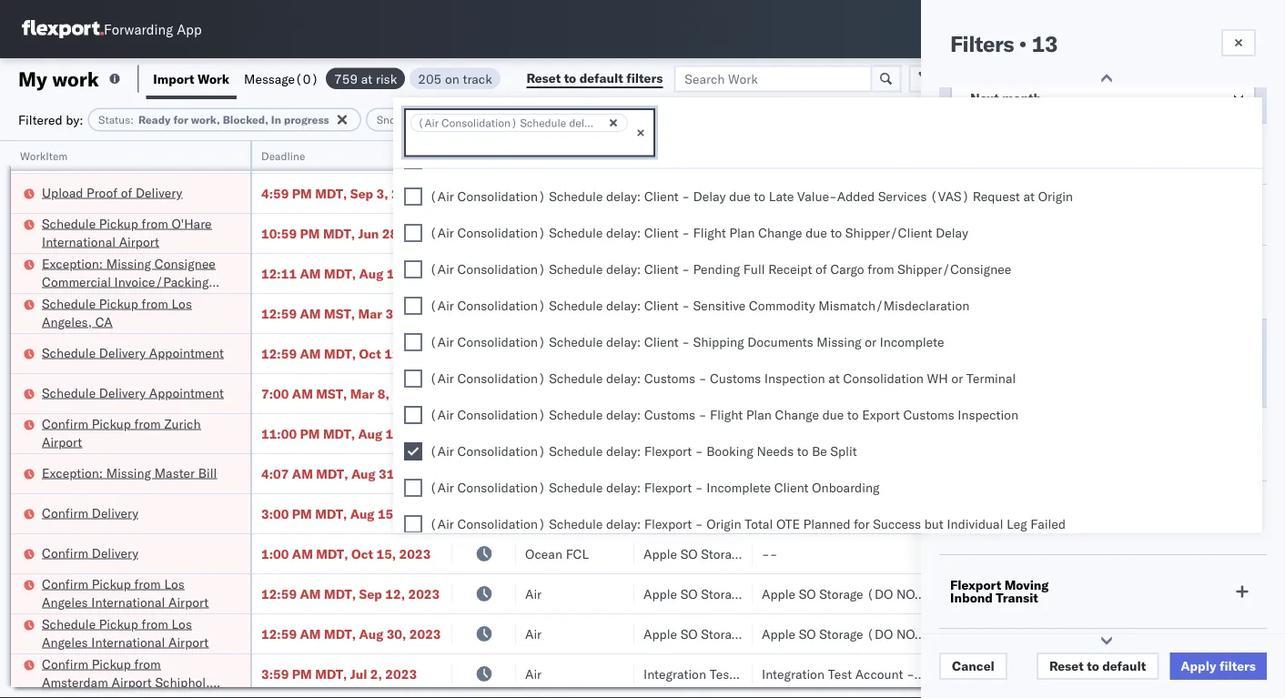 Task type: vqa. For each thing, say whether or not it's contained in the screenshot.


Task type: describe. For each thing, give the bounding box(es) containing it.
be inside the (air consolidation) schedule delay: flexport - booking needs to be split
[[1146, 384, 1162, 400]]

integration for 3:59 pm mdt, jul 2, 2023
[[762, 666, 825, 682]]

am for 12:59 am mst, mar 3, 2023
[[300, 305, 321, 321]]

- inside button
[[1025, 384, 1033, 400]]

exception: missing consignee commercial invoice/packing list link
[[42, 254, 227, 308]]

2023 for 10:59 pm mdt, jun 28, 2023
[[405, 225, 437, 241]]

759
[[334, 71, 358, 87]]

ca
[[95, 314, 113, 330]]

on up onboarding
[[800, 426, 819, 442]]

10:59
[[261, 225, 297, 241]]

15, for 11:00 pm mdt, aug 15, 2023
[[386, 426, 405, 442]]

confirm delivery for 1:00 am mdt, oct 15, 2023
[[42, 545, 138, 561]]

customs inside upload customs clearance documents
[[87, 135, 138, 151]]

1:00
[[261, 546, 289, 562]]

onboarding
[[812, 480, 880, 496]]

forwarding app link
[[22, 20, 202, 38]]

bill
[[198, 465, 217, 481]]

2023 for 3:00 pm mdt, aug 15, 2023
[[401, 506, 432, 522]]

(do for 12:59 am mdt, aug 30, 2023
[[749, 626, 775, 642]]

added
[[837, 189, 875, 205]]

3:59
[[261, 666, 289, 682]]

flex- for 3:00 pm mdt, aug 15, 2023
[[973, 506, 1013, 522]]

list
[[42, 292, 63, 308]]

import inside "import work" button
[[153, 71, 195, 87]]

default for reset to default
[[1103, 658, 1147, 674]]

wh
[[927, 371, 949, 387]]

12:59 for 12:59 am mdt, aug 30, 2023
[[261, 626, 297, 642]]

flexport down (air consolidation) schedule delay: customs - flight plan change due to export customs inspection
[[644, 466, 691, 482]]

flexport up (air consolidation) schedule delay: client - shipping documents missing or incomplete
[[644, 305, 691, 321]]

customs inside flexport import customs
[[951, 516, 1004, 532]]

netherlands
[[149, 692, 220, 698]]

forwarding
[[104, 20, 173, 38]]

os button
[[1222, 8, 1264, 50]]

upload for upload customs clearance documents
[[42, 135, 83, 151]]

3, for sep
[[377, 185, 388, 201]]

from right "cargo"
[[868, 262, 895, 278]]

account for 3:59 pm mdt, jul 2, 2023
[[856, 666, 904, 682]]

1 vertical spatial work
[[951, 207, 982, 223]]

Search Shipments (/) text field
[[937, 15, 1113, 43]]

0 horizontal spatial filters
[[627, 70, 663, 86]]

13
[[1032, 30, 1058, 57]]

pm for 10:59
[[300, 225, 320, 241]]

2345290
[[1013, 626, 1068, 642]]

deadline
[[261, 149, 305, 163]]

use) for 12:59 am mdt, oct 11, 2023
[[807, 346, 840, 361]]

due
[[579, 113, 600, 127]]

integration for 3:00 pm mdt, aug 15, 2023
[[762, 506, 825, 522]]

flexport up (air consolidation) schedule delay: client - sensitive commodity mismatch/misdeclaration
[[644, 265, 691, 281]]

1 vertical spatial delay
[[936, 225, 969, 241]]

flexport inside button
[[971, 384, 1022, 400]]

-- for 1:00 am mdt, oct 15, 2023
[[762, 546, 778, 562]]

my work
[[18, 66, 99, 91]]

confirm delivery for 3:00 pm mdt, aug 15, 2023
[[42, 505, 138, 521]]

pickup for confirm pickup from los angeles international airport
[[92, 576, 131, 592]]

ocean for 4:59 pm mdt, sep 3, 2023
[[525, 185, 563, 201]]

0 vertical spatial due
[[729, 189, 751, 205]]

from for 10:59 pm mdt, jun 28, 2023
[[142, 215, 168, 231]]

0 horizontal spatial split
[[831, 444, 857, 460]]

2 confirm from the top
[[42, 505, 88, 521]]

work
[[52, 66, 99, 91]]

1 pudong from the top
[[1147, 145, 1191, 161]]

change for shipper/client
[[759, 225, 803, 241]]

next month
[[971, 90, 1042, 106]]

flex-2389713
[[973, 426, 1068, 442]]

bookings for 4:07 am mdt, aug 31, 2023
[[762, 466, 815, 482]]

shanghai pudong international air for flex-2342347
[[1090, 586, 1286, 602]]

change for export
[[775, 407, 819, 423]]

failed
[[1031, 517, 1066, 533]]

5 flex- from the top
[[973, 426, 1013, 442]]

schedule inside schedule pickup from o'hare international airport
[[42, 215, 96, 231]]

1 vertical spatial origin
[[707, 517, 742, 533]]

11:00
[[261, 426, 297, 442]]

no
[[427, 113, 441, 127]]

integration test account - on ag down (air consolidation) schedule delay: customs - flight plan change due to export customs inspection
[[644, 426, 840, 442]]

confirm pickup from amsterdam airport schiphol, haarlemmermeer, netherlands button
[[42, 655, 227, 698]]

international inside confirm pickup from los angeles international airport
[[91, 594, 165, 610]]

ag up onboarding
[[822, 426, 840, 442]]

shanghai pudong international air for flex-2345290
[[1090, 626, 1286, 642]]

app
[[177, 20, 202, 38]]

0 vertical spatial origin
[[1039, 189, 1074, 205]]

customs up (air consolidation) schedule delay: customs - flight plan change due to export customs inspection
[[710, 371, 761, 387]]

consolidation) inside the (air consolidation) schedule delay: flexport - booking needs to be split
[[1000, 372, 1093, 387]]

yantian
[[1090, 185, 1133, 201]]

in
[[271, 113, 281, 127]]

delivery inside 'button'
[[136, 184, 182, 200]]

message
[[244, 71, 295, 87]]

12:59 am mdt, aug 30, 2023
[[261, 626, 441, 642]]

storage for 12:59 am mdt, sep 12, 2023
[[701, 586, 745, 602]]

next month button
[[951, 85, 1257, 112]]

demo for 4:07 am mdt, aug 31, 2023
[[695, 466, 728, 482]]

late
[[769, 189, 794, 205]]

apple for 12:59 am mdt, aug 30, 2023
[[644, 626, 677, 642]]

storage for 12:59 am mdt, oct 11, 2023
[[701, 346, 745, 361]]

upload proof of delivery button
[[42, 183, 182, 204]]

ag right success
[[940, 506, 958, 522]]

angeles,
[[42, 314, 92, 330]]

schedule pickup from los angeles international airport
[[42, 616, 209, 650]]

consolidation
[[844, 371, 924, 387]]

from for 12:59 am mdt, aug 30, 2023
[[142, 616, 168, 632]]

mar for 8,
[[350, 386, 375, 402]]

message (0)
[[244, 71, 319, 87]]

2,
[[370, 666, 382, 682]]

1 vertical spatial filters
[[1220, 658, 1257, 674]]

flex-2124373
[[973, 185, 1068, 201]]

kong
[[1124, 546, 1154, 562]]

consignee up commodity
[[732, 265, 793, 281]]

aug for 11:00 pm mdt, aug 15, 2023
[[358, 426, 383, 442]]

success
[[873, 517, 921, 533]]

by:
[[66, 112, 83, 127]]

overdue,
[[529, 113, 576, 127]]

1 vertical spatial of
[[816, 262, 827, 278]]

mdt, for 12:11 am mdt, aug 19, 2023
[[324, 265, 356, 281]]

30,
[[387, 626, 406, 642]]

needs inside (air consolidation) schedule delay: flexport - booking needs to be split button
[[1089, 384, 1128, 400]]

mdt, for 1:00 am mdt, oct 15, 2023
[[316, 546, 348, 562]]

1 vertical spatial be
[[812, 444, 827, 460]]

lagerfeld for flex-2132767
[[945, 666, 999, 682]]

batch
[[1184, 71, 1220, 87]]

schedule inside schedule pickup from los angeles international airport
[[42, 616, 96, 632]]

confirm delivery button for 1:00 am mdt, oct 15, 2023
[[42, 544, 138, 564]]

mismatch/misdeclaration
[[819, 298, 970, 314]]

at risk : overdue, due soon
[[489, 113, 628, 127]]

15, for 3:00 pm mdt, aug 15, 2023
[[378, 506, 398, 522]]

2023 for 12:59 am mdt, sep 12, 2023
[[408, 586, 440, 602]]

upload proof of delivery link
[[42, 183, 182, 202]]

cascade trading
[[644, 185, 740, 201]]

ag down wh
[[940, 426, 958, 442]]

export
[[862, 407, 900, 423]]

amsterdam
[[42, 674, 108, 690]]

pudong for flex-2166988
[[1147, 386, 1191, 402]]

0 horizontal spatial delay
[[693, 189, 726, 205]]

flex-2166988
[[973, 386, 1068, 402]]

customs down (air consolidation) schedule delay: customs - customs inspection at consolidation wh or terminal
[[645, 407, 696, 423]]

reset to default filters button
[[516, 65, 674, 92]]

name
[[676, 149, 705, 163]]

fcl for 4:07 am mdt, aug 31, 2023
[[566, 466, 589, 482]]

12:59 am mdt, oct 11, 2023
[[261, 346, 439, 361]]

(air consolidation) schedule delay: client - shipping documents missing or incomplete
[[430, 335, 945, 351]]

schedule pickup from los angeles international airport link
[[42, 615, 227, 651]]

0 horizontal spatial risk
[[376, 71, 397, 87]]

consignee up mismatch/misdeclaration
[[846, 265, 907, 281]]

12:59 for 12:59 am mdt, oct 11, 2023
[[261, 346, 297, 361]]

so for 1:00 am mdt, oct 15, 2023
[[681, 546, 698, 562]]

so for 12:59 am mdt, sep 12, 2023
[[681, 586, 698, 602]]

not for 12:59 am mdt, sep 12, 2023
[[778, 586, 804, 602]]

file
[[975, 71, 998, 87]]

pickup for schedule pickup from los angeles, ca
[[99, 295, 138, 311]]

flex- for 3:59 pm mdt, jul 2, 2023
[[973, 666, 1013, 682]]

los for confirm pickup from los angeles international airport
[[164, 576, 185, 592]]

flexport demo consignee for 12:11 am mdt, aug 19, 2023
[[644, 265, 793, 281]]

10:59 pm mdt, jun 28, 2023
[[261, 225, 437, 241]]

sep for 12,
[[359, 586, 382, 602]]

confirm pickup from los angeles international airport link
[[42, 575, 227, 611]]

9 resize handle column header from the left
[[1253, 141, 1275, 698]]

2377570
[[1013, 506, 1068, 522]]

pickup for confirm pickup from amsterdam airport schiphol, haarlemmermeer, netherlands
[[92, 656, 131, 672]]

flight for customs
[[710, 407, 743, 423]]

(air consolidation) schedule delay: client - delay due to late value-added services (vas) request at origin
[[430, 189, 1074, 205]]

205
[[418, 71, 442, 87]]

proof
[[87, 184, 118, 200]]

mode
[[525, 149, 553, 163]]

cascade for cascade trading
[[644, 185, 694, 201]]

aug for 4:07 am mdt, aug 31, 2023
[[351, 466, 376, 482]]

(do for 1:00 am mdt, oct 15, 2023
[[749, 546, 775, 562]]

1 vertical spatial at
[[1024, 189, 1035, 205]]

haarlemmermeer,
[[42, 692, 146, 698]]

aug for 12:11 am mdt, aug 19, 2023
[[359, 265, 384, 281]]

schedule pickup from o'hare international airport
[[42, 215, 212, 249]]

0 horizontal spatial ready
[[138, 113, 171, 127]]

apply filters
[[1181, 658, 1257, 674]]

am for 1:00 am mdt, oct 15, 2023
[[292, 546, 313, 562]]

client for dg/compliance
[[645, 153, 679, 168]]

filtered
[[18, 112, 63, 127]]

consignee down "cargo"
[[846, 305, 907, 321]]

missing inside exception: missing consignee commercial invoice/packing list
[[106, 255, 151, 271]]

0 vertical spatial for
[[173, 113, 188, 127]]

mdt, for 11:00 pm mdt, aug 15, 2023
[[323, 426, 355, 442]]

on left individual
[[918, 506, 937, 522]]

of inside 'button'
[[121, 184, 132, 200]]

flexport moving inbond transit
[[951, 577, 1049, 606]]

integration test account - on ag down export
[[762, 426, 958, 442]]

workitem button
[[11, 145, 232, 163]]

schedule pickup from los angeles, ca button
[[42, 295, 227, 333]]

consignee up success
[[846, 466, 907, 482]]

airport inside confirm pickup from amsterdam airport schiphol, haarlemmermeer, netherlands
[[112, 674, 152, 690]]

11, for oct
[[384, 346, 404, 361]]

7:00 for 7:00 am mst, mar 11, 2023
[[261, 145, 289, 161]]

test for 12:11 am mdt, aug 19, 2023
[[819, 265, 843, 281]]

confirm delivery link for 3:00 pm mdt, aug 15, 2023
[[42, 504, 138, 522]]

booking inside button
[[1036, 384, 1086, 400]]

month
[[1003, 90, 1042, 106]]

2023 for 12:59 am mst, mar 3, 2023
[[401, 305, 432, 321]]

upload for upload proof of delivery
[[42, 184, 83, 200]]

client up the ote
[[775, 480, 809, 496]]

shipper/client
[[846, 225, 933, 241]]

am for 12:59 am mdt, oct 11, 2023
[[300, 346, 321, 361]]

track
[[463, 71, 492, 87]]

1 vertical spatial needs
[[757, 444, 794, 460]]

appointment for 12:59 am mdt, oct 11, 2023
[[149, 345, 224, 361]]

1 horizontal spatial risk
[[503, 113, 521, 127]]

pudong for flex-2345290
[[1147, 626, 1191, 642]]

fcl for 1:00 am mdt, oct 15, 2023
[[566, 546, 589, 562]]

1 shanghai pudong international air from the top
[[1090, 145, 1286, 161]]

master
[[155, 465, 195, 481]]

confirm for los
[[42, 576, 88, 592]]

los for schedule pickup from los angeles international airport
[[172, 616, 192, 632]]

karl for flex-2166988
[[918, 386, 942, 402]]

7:00 am mst, mar 11, 2023
[[261, 145, 432, 161]]

2177389
[[1013, 546, 1068, 562]]

status
[[98, 113, 130, 127]]

(air consolidation) schedule delay: flexport - booking needs to be split inside (air consolidation) schedule delay: flexport - booking needs to be split button
[[971, 372, 1194, 400]]

missing down confirm pickup from zurich airport button
[[106, 465, 151, 481]]

on down onboarding
[[800, 506, 819, 522]]

12:11
[[261, 265, 297, 281]]

(vas)
[[931, 189, 970, 205]]

2 resize handle column header from the left
[[431, 141, 453, 698]]

exception: missing master bill
[[42, 465, 217, 481]]

confirm pickup from amsterdam airport schiphol, haarlemmermeer, netherlands
[[42, 656, 220, 698]]

angeles for confirm pickup from los angeles international airport
[[42, 594, 88, 610]]

documents for (air consolidation) schedule delay: client - dg/compliance documents missing or incomplete
[[792, 153, 858, 168]]

ocean for 12:59 am mst, mar 3, 2023
[[525, 305, 563, 321]]

flexport. image
[[22, 20, 104, 38]]

use) for 1:00 am mdt, oct 15, 2023
[[807, 546, 840, 562]]

import work button
[[146, 58, 237, 99]]

documents inside upload customs clearance documents
[[42, 153, 108, 169]]

value-
[[798, 189, 837, 205]]

6 resize handle column header from the left
[[913, 141, 935, 698]]

transit
[[996, 590, 1039, 606]]

invoice/packing
[[114, 274, 209, 290]]

test for 12:59 am mst, mar 3, 2023
[[819, 305, 843, 321]]

consignee down full
[[732, 305, 793, 321]]

flexport up (air consolidation) schedule delay: flexport - origin total ote planned for success but individual leg failed
[[645, 480, 692, 496]]

2023 for 3:59 pm mdt, jul 2, 2023
[[385, 666, 417, 682]]

leg
[[1007, 517, 1028, 533]]

1 horizontal spatial at
[[829, 371, 840, 387]]

exception
[[1001, 71, 1060, 87]]

consignee inside exception: missing consignee commercial invoice/packing list
[[155, 255, 216, 271]]

1 vertical spatial inspection
[[958, 407, 1019, 423]]

2 vertical spatial incomplete
[[707, 480, 771, 496]]

7:00 for 7:00 am mst, mar 8, 2023
[[261, 386, 289, 402]]



Task type: locate. For each thing, give the bounding box(es) containing it.
workitem
[[20, 149, 68, 163]]

airport up exception: missing consignee commercial invoice/packing list "link"
[[119, 234, 159, 249]]

1 vertical spatial plan
[[746, 407, 772, 423]]

consolidation)
[[458, 153, 546, 168], [458, 189, 546, 205], [458, 225, 546, 241], [458, 262, 546, 278], [458, 298, 546, 314], [458, 335, 546, 351], [458, 371, 546, 387], [1000, 372, 1093, 387], [458, 407, 546, 423], [458, 444, 546, 460], [458, 480, 546, 496], [458, 517, 546, 533]]

delivery
[[136, 184, 182, 200], [99, 345, 146, 361], [99, 385, 146, 401], [92, 505, 138, 521], [92, 545, 138, 561]]

3 bookings from the top
[[762, 466, 815, 482]]

2 confirm delivery from the top
[[42, 545, 138, 561]]

confirm inside confirm pickup from zurich airport
[[42, 416, 88, 432]]

or up consolidation
[[865, 335, 877, 351]]

booking up "2389713"
[[1036, 384, 1086, 400]]

3 demo from the top
[[695, 466, 728, 482]]

lagerfeld for flex-2166988
[[945, 386, 999, 402]]

exception: for exception: missing consignee commercial invoice/packing list
[[42, 255, 103, 271]]

mdt, up 3:59 pm mdt, jul 2, 2023
[[324, 626, 356, 642]]

mdt, for 10:59 pm mdt, jun 28, 2023
[[323, 225, 355, 241]]

work inside button
[[198, 71, 230, 87]]

1 bookings from the top
[[762, 265, 815, 281]]

pickup inside confirm pickup from zurich airport
[[92, 416, 131, 432]]

pickup inside confirm pickup from amsterdam airport schiphol, haarlemmermeer, netherlands
[[92, 656, 131, 672]]

8 flex- from the top
[[973, 586, 1013, 602]]

15, for 1:00 am mdt, oct 15, 2023
[[376, 546, 396, 562]]

0 vertical spatial clearance
[[141, 135, 199, 151]]

2023 right 30,
[[410, 626, 441, 642]]

0 vertical spatial ready
[[138, 113, 171, 127]]

client down (air consolidation) schedule delay: client - sensitive commodity mismatch/misdeclaration
[[645, 335, 679, 351]]

4 confirm from the top
[[42, 576, 88, 592]]

client
[[644, 149, 673, 163], [645, 153, 679, 168], [645, 189, 679, 205], [645, 225, 679, 241], [645, 262, 679, 278], [645, 298, 679, 314], [645, 335, 679, 351], [775, 480, 809, 496]]

1 vertical spatial 7:00
[[261, 386, 289, 402]]

integration for 11:00 pm mdt, aug 15, 2023
[[762, 426, 825, 442]]

0 vertical spatial flight
[[693, 225, 726, 241]]

apple so storage (do not use) for 12:59 am mdt, oct 11, 2023
[[644, 346, 840, 361]]

0 horizontal spatial origin
[[707, 517, 742, 533]]

2 karl from the top
[[918, 666, 942, 682]]

2 vertical spatial mst,
[[316, 386, 347, 402]]

schedule delivery appointment link for 7:00
[[42, 384, 224, 402]]

client for pending
[[645, 262, 679, 278]]

schedule inside the (air consolidation) schedule delay: flexport - booking needs to be split
[[1096, 372, 1153, 387]]

change down late
[[759, 225, 803, 241]]

test for 3:00 pm mdt, aug 15, 2023
[[828, 506, 852, 522]]

action
[[1223, 71, 1263, 87]]

8 resize handle column header from the left
[[1241, 141, 1263, 698]]

snoozed
[[377, 113, 419, 127]]

1 flex- from the top
[[973, 185, 1013, 201]]

0 horizontal spatial be
[[812, 444, 827, 460]]

mdt, for 12:59 am mdt, aug 30, 2023
[[324, 626, 356, 642]]

apple so storage (do not use)
[[644, 346, 840, 361], [644, 546, 840, 562], [644, 586, 840, 602], [762, 586, 958, 602], [644, 626, 840, 642], [762, 626, 958, 642]]

7 resize handle column header from the left
[[1059, 141, 1081, 698]]

delay down "(vas)"
[[936, 225, 969, 241]]

mst, down 12:59 am mdt, oct 11, 2023
[[316, 386, 347, 402]]

delivery for 12:59
[[99, 345, 146, 361]]

hong kong
[[1090, 546, 1154, 562]]

ocean for 1:00 am mdt, oct 15, 2023
[[525, 546, 563, 562]]

None checkbox
[[404, 188, 422, 206], [404, 334, 422, 352], [404, 370, 422, 388], [404, 516, 422, 534], [404, 188, 422, 206], [404, 334, 422, 352], [404, 370, 422, 388], [404, 516, 422, 534]]

mdt, left jun
[[323, 225, 355, 241]]

schedule delivery appointment button for 12:59 am mdt, oct 11, 2023
[[42, 344, 224, 364]]

1 vertical spatial flight
[[710, 407, 743, 423]]

karl
[[918, 386, 942, 402], [918, 666, 942, 682]]

for left work, in the left top of the page
[[173, 113, 188, 127]]

pickup inside confirm pickup from los angeles international airport
[[92, 576, 131, 592]]

3:00
[[261, 506, 289, 522]]

0 vertical spatial sep
[[350, 185, 373, 201]]

3 shanghai pudong international air from the top
[[1090, 586, 1286, 602]]

1 resize handle column header from the left
[[229, 141, 250, 698]]

0 horizontal spatial booking
[[707, 444, 754, 460]]

4:07
[[261, 466, 289, 482]]

not for 12:59 am mdt, aug 30, 2023
[[778, 626, 804, 642]]

missing up ltd.
[[861, 153, 906, 168]]

0 vertical spatial booking
[[1036, 384, 1086, 400]]

5 ocean fcl from the top
[[525, 546, 589, 562]]

1 12:59 from the top
[[261, 305, 297, 321]]

consignee up total
[[732, 466, 793, 482]]

trading left ltd.
[[815, 185, 858, 201]]

8,
[[378, 386, 390, 402]]

2 schedule delivery appointment from the top
[[42, 385, 224, 401]]

2 cascade from the left
[[762, 185, 812, 201]]

storage for 12:59 am mdt, aug 30, 2023
[[701, 626, 745, 642]]

4 resize handle column header from the left
[[613, 141, 635, 698]]

confirm up confirm pickup from los angeles international airport
[[42, 545, 88, 561]]

1911466 for 12:59 am mst, mar 3, 2023
[[1013, 305, 1068, 321]]

0 vertical spatial 11,
[[378, 145, 397, 161]]

account for 7:00 am mst, mar 8, 2023
[[856, 386, 904, 402]]

2 shanghai from the top
[[1090, 386, 1144, 402]]

am for 12:59 am mdt, sep 12, 2023
[[300, 586, 321, 602]]

1 ocean fcl from the top
[[525, 265, 589, 281]]

1 confirm delivery button from the top
[[42, 504, 138, 524]]

sep up jun
[[350, 185, 373, 201]]

1 horizontal spatial reset
[[1050, 658, 1084, 674]]

ocean fcl for 4:07 am mdt, aug 31, 2023
[[525, 466, 589, 482]]

(air inside the (air consolidation) schedule delay: flexport - booking needs to be split
[[971, 372, 997, 387]]

from inside confirm pickup from zurich airport
[[134, 416, 161, 432]]

0 vertical spatial lagerfeld
[[945, 386, 999, 402]]

flex- for 1:00 am mdt, oct 15, 2023
[[973, 546, 1013, 562]]

on down wh
[[918, 426, 937, 442]]

4 shanghai pudong international air from the top
[[1090, 626, 1286, 642]]

sep
[[350, 185, 373, 201], [359, 586, 382, 602]]

4:59
[[261, 185, 289, 201]]

delivery for 7:00
[[99, 385, 146, 401]]

1 exception: from the top
[[42, 255, 103, 271]]

0 vertical spatial change
[[759, 225, 803, 241]]

bookings test consignee down "cargo"
[[762, 305, 907, 321]]

2023 up 28,
[[392, 185, 423, 201]]

pm for 3:59
[[292, 666, 312, 682]]

2 vertical spatial due
[[823, 407, 844, 423]]

2 pudong from the top
[[1147, 386, 1191, 402]]

moving
[[1005, 577, 1049, 593]]

use)
[[807, 346, 840, 361], [807, 546, 840, 562], [807, 586, 840, 602], [926, 586, 958, 602], [807, 626, 840, 642], [926, 626, 958, 642]]

confirm inside confirm pickup from amsterdam airport schiphol, haarlemmermeer, netherlands
[[42, 656, 88, 672]]

0 vertical spatial angeles
[[42, 594, 88, 610]]

0 vertical spatial needs
[[1089, 384, 1128, 400]]

ocean for 12:11 am mdt, aug 19, 2023
[[525, 265, 563, 281]]

client up (air consolidation) schedule delay: client - shipping documents missing or incomplete
[[645, 298, 679, 314]]

1 vertical spatial change
[[775, 407, 819, 423]]

0 vertical spatial incomplete
[[924, 153, 989, 168]]

1 vertical spatial exception:
[[42, 465, 103, 481]]

1 angeles from the top
[[42, 594, 88, 610]]

mdt, for 4:07 am mdt, aug 31, 2023
[[316, 466, 348, 482]]

delivery up o'hare
[[136, 184, 182, 200]]

1 7:00 from the top
[[261, 145, 289, 161]]

mdt, down the 7:00 am mst, mar 8, 2023
[[323, 426, 355, 442]]

schedule inside schedule pickup from los angeles, ca
[[42, 295, 96, 311]]

international inside schedule pickup from o'hare international airport
[[42, 234, 116, 249]]

consignee up invoice/packing
[[155, 255, 216, 271]]

customs left leg
[[951, 516, 1004, 532]]

3 shanghai from the top
[[1090, 586, 1144, 602]]

1 vertical spatial demo
[[695, 305, 728, 321]]

3 ocean fcl from the top
[[525, 346, 589, 361]]

2 bookings test consignee from the top
[[762, 305, 907, 321]]

1 shanghai from the top
[[1090, 145, 1144, 161]]

1 lagerfeld from the top
[[945, 386, 999, 402]]

: up upload customs clearance documents link
[[130, 113, 134, 127]]

0 vertical spatial los
[[172, 295, 192, 311]]

filters
[[951, 30, 1014, 57]]

integration test account - on ag down (air consolidation) schedule delay: flexport - incomplete client onboarding
[[644, 506, 840, 522]]

1 schedule delivery appointment from the top
[[42, 345, 224, 361]]

0 vertical spatial or
[[909, 153, 921, 168]]

flexport demo consignee down (air consolidation) schedule delay: customs - flight plan change due to export customs inspection
[[644, 466, 793, 482]]

4 ocean from the top
[[525, 346, 563, 361]]

customs right for
[[1015, 268, 1068, 284]]

19,
[[387, 265, 406, 281]]

hong
[[1090, 546, 1121, 562]]

(air consolidation) schedule delay: flexport - booking needs to be split up (air consolidation) schedule delay: flexport - incomplete client onboarding
[[430, 444, 857, 460]]

inspection down commodity
[[765, 371, 826, 387]]

at
[[489, 113, 500, 127]]

cascade
[[644, 185, 694, 201], [762, 185, 812, 201]]

confirm delivery down exception: missing master bill button
[[42, 505, 138, 521]]

ote
[[777, 517, 800, 533]]

1 1911466 from the top
[[1013, 265, 1068, 281]]

client name button
[[635, 145, 735, 163]]

1 flexport demo consignee from the top
[[644, 265, 793, 281]]

due for export
[[823, 407, 844, 423]]

work item type
[[951, 207, 1045, 223]]

flex-1911466 for 12:11 am mdt, aug 19, 2023
[[973, 265, 1068, 281]]

missing up consolidation
[[817, 335, 862, 351]]

0 vertical spatial import
[[153, 71, 195, 87]]

7:00 down in
[[261, 145, 289, 161]]

1 vertical spatial angeles
[[42, 634, 88, 650]]

flexport inside flexport import customs
[[951, 504, 1002, 519]]

0 vertical spatial mst,
[[316, 145, 347, 161]]

12:59 am mst, mar 3, 2023
[[261, 305, 432, 321]]

confirm delivery up confirm pickup from los angeles international airport
[[42, 545, 138, 561]]

0 vertical spatial default
[[580, 70, 623, 86]]

airport up haarlemmermeer,
[[112, 674, 152, 690]]

mdt, for 12:59 am mdt, sep 12, 2023
[[324, 586, 356, 602]]

7:00 up '11:00'
[[261, 386, 289, 402]]

confirm pickup from los angeles international airport button
[[42, 575, 227, 613]]

cancel
[[952, 658, 995, 674]]

1 horizontal spatial inspection
[[958, 407, 1019, 423]]

0 vertical spatial flexport demo consignee
[[644, 265, 793, 281]]

pickup inside schedule pickup from los angeles, ca
[[99, 295, 138, 311]]

2023 for 12:59 am mdt, oct 11, 2023
[[407, 346, 439, 361]]

1 vertical spatial schedule delivery appointment button
[[42, 384, 224, 404]]

1 horizontal spatial split
[[1165, 384, 1194, 400]]

integration test account - on ag down onboarding
[[762, 506, 958, 522]]

0 vertical spatial mar
[[350, 145, 375, 161]]

shanghai up "yantian"
[[1090, 145, 1144, 161]]

2 upload from the top
[[42, 184, 83, 200]]

fcl for 12:59 am mst, mar 3, 2023
[[566, 305, 589, 321]]

0 horizontal spatial inspection
[[765, 371, 826, 387]]

2 shanghai pudong international air from the top
[[1090, 386, 1286, 402]]

at right 759
[[361, 71, 373, 87]]

2 flexport demo consignee from the top
[[644, 305, 793, 321]]

2 -- from the top
[[762, 546, 778, 562]]

confirm inside confirm pickup from los angeles international airport
[[42, 576, 88, 592]]

2023 for 4:59 pm mdt, sep 3, 2023
[[392, 185, 423, 201]]

integration test account - on ag
[[644, 426, 840, 442], [762, 426, 958, 442], [644, 506, 840, 522], [762, 506, 958, 522]]

flex- for 4:59 pm mdt, sep 3, 2023
[[973, 185, 1013, 201]]

from for 12:59 am mdt, sep 12, 2023
[[134, 576, 161, 592]]

am for 12:59 am mdt, aug 30, 2023
[[300, 626, 321, 642]]

3 bookings test consignee from the top
[[762, 466, 907, 482]]

2 exception: from the top
[[42, 465, 103, 481]]

ready inside ready for customs clearance
[[951, 268, 988, 284]]

pickup inside schedule pickup from los angeles international airport
[[99, 616, 138, 632]]

inspection
[[765, 371, 826, 387], [958, 407, 1019, 423]]

mdt, down 3:00 pm mdt, aug 15, 2023
[[316, 546, 348, 562]]

customs down (air consolidation) schedule delay: client - shipping documents missing or incomplete
[[645, 371, 696, 387]]

angeles inside confirm pickup from los angeles international airport
[[42, 594, 88, 610]]

0 vertical spatial appointment
[[149, 345, 224, 361]]

2 flex- from the top
[[973, 265, 1013, 281]]

oct for 15,
[[351, 546, 373, 562]]

test for 7:00 am mst, mar 8, 2023
[[828, 386, 852, 402]]

1 horizontal spatial work
[[951, 207, 982, 223]]

airport inside schedule pickup from o'hare international airport
[[119, 234, 159, 249]]

1 ocean from the top
[[525, 185, 563, 201]]

reset to default filters
[[527, 70, 663, 86]]

3 : from the left
[[521, 113, 524, 127]]

booking
[[1036, 384, 1086, 400], [707, 444, 754, 460]]

client inside button
[[644, 149, 673, 163]]

10 flex- from the top
[[973, 666, 1013, 682]]

resize handle column header
[[229, 141, 250, 698], [431, 141, 453, 698], [494, 141, 516, 698], [613, 141, 635, 698], [731, 141, 753, 698], [913, 141, 935, 698], [1059, 141, 1081, 698], [1241, 141, 1263, 698], [1253, 141, 1275, 698]]

schedule delivery appointment for 7:00
[[42, 385, 224, 401]]

confirm up amsterdam
[[42, 656, 88, 672]]

airport up exception: missing master bill
[[42, 434, 82, 450]]

pm for 11:00
[[300, 426, 320, 442]]

pickup down schedule pickup from los angeles international airport
[[92, 656, 131, 672]]

exception: for exception: missing master bill
[[42, 465, 103, 481]]

split
[[1165, 384, 1194, 400], [831, 444, 857, 460]]

reset to default
[[1050, 658, 1147, 674]]

mar up 4:59 pm mdt, sep 3, 2023 on the top left of page
[[350, 145, 375, 161]]

upload inside 'button'
[[42, 184, 83, 200]]

exception:
[[42, 255, 103, 271], [42, 465, 103, 481]]

5 fcl from the top
[[566, 546, 589, 562]]

flex-1911466 down ready for customs clearance
[[973, 305, 1068, 321]]

delay: inside (air consolidation) schedule delay: flexport - booking needs to be split button
[[1156, 372, 1193, 387]]

pm right '11:00'
[[300, 426, 320, 442]]

apple so storage (do not use) for 1:00 am mdt, oct 15, 2023
[[644, 546, 840, 562]]

3 flex- from the top
[[973, 305, 1013, 321]]

7 flex- from the top
[[973, 546, 1013, 562]]

exception: missing consignee commercial invoice/packing list
[[42, 255, 216, 308]]

ready
[[138, 113, 171, 127], [951, 268, 988, 284]]

9 flex- from the top
[[973, 626, 1013, 642]]

3 resize handle column header from the left
[[494, 141, 516, 698]]

am down 1:00 am mdt, oct 15, 2023
[[300, 586, 321, 602]]

2389713
[[1013, 426, 1068, 442]]

0 vertical spatial inspection
[[765, 371, 826, 387]]

from inside confirm pickup from amsterdam airport schiphol, haarlemmermeer, netherlands
[[134, 656, 161, 672]]

3, for mar
[[386, 305, 397, 321]]

0 vertical spatial of
[[121, 184, 132, 200]]

test for 11:00 pm mdt, aug 15, 2023
[[828, 426, 852, 442]]

aug for 12:59 am mdt, aug 30, 2023
[[359, 626, 384, 642]]

1 vertical spatial booking
[[707, 444, 754, 460]]

0 horizontal spatial cascade
[[644, 185, 694, 201]]

2 vertical spatial flexport demo consignee
[[644, 466, 793, 482]]

from inside confirm pickup from los angeles international airport
[[134, 576, 161, 592]]

1 horizontal spatial for
[[854, 517, 870, 533]]

flex-2389713 button
[[944, 421, 1072, 447], [944, 421, 1072, 447]]

at
[[361, 71, 373, 87], [1024, 189, 1035, 205], [829, 371, 840, 387]]

from down schedule pickup from los angeles international airport button
[[134, 656, 161, 672]]

clearance inside upload customs clearance documents
[[141, 135, 199, 151]]

0 horizontal spatial at
[[361, 71, 373, 87]]

4 fcl from the top
[[566, 466, 589, 482]]

upload inside upload customs clearance documents
[[42, 135, 83, 151]]

1 appointment from the top
[[149, 345, 224, 361]]

1 horizontal spatial trading
[[815, 185, 858, 201]]

6 flex- from the top
[[973, 506, 1013, 522]]

1 vertical spatial mst,
[[324, 305, 355, 321]]

1 horizontal spatial booking
[[1036, 384, 1086, 400]]

inspection down terminal
[[958, 407, 1019, 423]]

1 vertical spatial flexport demo consignee
[[644, 305, 793, 321]]

(do for 12:59 am mdt, sep 12, 2023
[[749, 586, 775, 602]]

delivery for 3:00
[[92, 505, 138, 521]]

schedule delivery appointment link
[[42, 344, 224, 362], [42, 384, 224, 402]]

pickup up schedule pickup from los angeles international airport
[[92, 576, 131, 592]]

2 vertical spatial 15,
[[376, 546, 396, 562]]

of left "cargo"
[[816, 262, 827, 278]]

pm right 3:59
[[292, 666, 312, 682]]

plan for client
[[730, 225, 755, 241]]

4 ocean fcl from the top
[[525, 466, 589, 482]]

1 confirm delivery link from the top
[[42, 504, 138, 522]]

0 vertical spatial split
[[1165, 384, 1194, 400]]

3 flexport demo consignee from the top
[[644, 466, 793, 482]]

lagerfeld down "flex-2345290"
[[945, 666, 999, 682]]

1 vertical spatial for
[[854, 517, 870, 533]]

confirm pickup from los angeles international airport
[[42, 576, 209, 610]]

4 pudong from the top
[[1147, 626, 1191, 642]]

4 12:59 from the top
[[261, 626, 297, 642]]

0 vertical spatial karl
[[918, 386, 942, 402]]

from for 3:59 pm mdt, jul 2, 2023
[[134, 656, 161, 672]]

from left o'hare
[[142, 215, 168, 231]]

ocean fcl for 1:00 am mdt, oct 15, 2023
[[525, 546, 589, 562]]

2023 right 28,
[[405, 225, 437, 241]]

2 lagerfeld from the top
[[945, 666, 999, 682]]

integration test account - karl lagerfeld for flex-2166988
[[762, 386, 999, 402]]

2 appointment from the top
[[149, 385, 224, 401]]

0 vertical spatial 3,
[[377, 185, 388, 201]]

2 confirm delivery button from the top
[[42, 544, 138, 564]]

apple so storage (do not use) for 12:59 am mdt, aug 30, 2023
[[644, 626, 840, 642]]

3 ocean from the top
[[525, 305, 563, 321]]

1 upload from the top
[[42, 135, 83, 151]]

1 vertical spatial oct
[[351, 546, 373, 562]]

bookings test consignee down integration test account - swarovski
[[762, 265, 907, 281]]

ocean fcl for 12:59 am mdt, oct 11, 2023
[[525, 346, 589, 361]]

mode button
[[516, 145, 616, 163]]

incomplete down mismatch/misdeclaration
[[880, 335, 945, 351]]

confirm for amsterdam
[[42, 656, 88, 672]]

3 pudong from the top
[[1147, 586, 1191, 602]]

planned
[[804, 517, 851, 533]]

flexport up (air consolidation) schedule delay: flexport - incomplete client onboarding
[[645, 444, 692, 460]]

1 vertical spatial sep
[[359, 586, 382, 602]]

zurich
[[164, 416, 201, 432]]

1 : from the left
[[130, 113, 134, 127]]

15,
[[386, 426, 405, 442], [378, 506, 398, 522], [376, 546, 396, 562]]

schedule delivery appointment link up confirm pickup from zurich airport link
[[42, 384, 224, 402]]

2 bookings from the top
[[762, 305, 815, 321]]

plan
[[730, 225, 755, 241], [746, 407, 772, 423]]

mdt, for 4:59 pm mdt, sep 3, 2023
[[315, 185, 347, 201]]

am up 12:59 am mdt, oct 11, 2023
[[300, 305, 321, 321]]

origin up type
[[1039, 189, 1074, 205]]

aug left 31, at bottom
[[351, 466, 376, 482]]

default for reset to default filters
[[580, 70, 623, 86]]

from down invoice/packing
[[142, 295, 168, 311]]

1 vertical spatial ready
[[951, 268, 988, 284]]

los inside confirm pickup from los angeles international airport
[[164, 576, 185, 592]]

use) for 12:59 am mdt, aug 30, 2023
[[807, 626, 840, 642]]

exception: up commercial
[[42, 255, 103, 271]]

1 horizontal spatial of
[[816, 262, 827, 278]]

2 7:00 from the top
[[261, 386, 289, 402]]

1 horizontal spatial (air consolidation) schedule delay: flexport - booking needs to be split
[[971, 372, 1194, 400]]

but
[[925, 517, 944, 533]]

shipping
[[693, 335, 744, 351]]

1 integration test account - karl lagerfeld from the top
[[762, 386, 999, 402]]

demo down (air consolidation) schedule delay: customs - flight plan change due to export customs inspection
[[695, 466, 728, 482]]

fcl for 12:59 am mdt, oct 11, 2023
[[566, 346, 589, 361]]

flexport
[[644, 265, 691, 281], [644, 305, 691, 321], [971, 384, 1022, 400], [645, 444, 692, 460], [644, 466, 691, 482], [645, 480, 692, 496], [951, 504, 1002, 519], [645, 517, 692, 533], [951, 577, 1002, 593]]

flex-1911466
[[973, 265, 1068, 281], [973, 305, 1068, 321]]

los
[[172, 295, 192, 311], [164, 576, 185, 592], [172, 616, 192, 632]]

15, up 31, at bottom
[[386, 426, 405, 442]]

2023 down snoozed : no
[[401, 145, 432, 161]]

batch action button
[[1156, 65, 1275, 92]]

on
[[445, 71, 460, 87]]

5 ocean from the top
[[525, 466, 563, 482]]

1 confirm from the top
[[42, 416, 88, 432]]

1 trading from the left
[[697, 185, 740, 201]]

apple for 1:00 am mdt, oct 15, 2023
[[644, 546, 677, 562]]

shanghai for flex-2166988
[[1090, 386, 1144, 402]]

(do for 12:59 am mdt, oct 11, 2023
[[749, 346, 775, 361]]

None checkbox
[[404, 152, 422, 170], [404, 224, 422, 243], [404, 261, 422, 279], [404, 297, 422, 315], [404, 407, 422, 425], [404, 443, 422, 461], [404, 479, 422, 498], [404, 152, 422, 170], [404, 224, 422, 243], [404, 261, 422, 279], [404, 297, 422, 315], [404, 407, 422, 425], [404, 443, 422, 461], [404, 479, 422, 498]]

2 fcl from the top
[[566, 305, 589, 321]]

from inside schedule pickup from los angeles, ca
[[142, 295, 168, 311]]

ocean fcl for 12:11 am mdt, aug 19, 2023
[[525, 265, 589, 281]]

2 demo from the top
[[695, 305, 728, 321]]

am down progress at left
[[292, 145, 313, 161]]

5 confirm from the top
[[42, 656, 88, 672]]

shanghai down hong kong
[[1090, 586, 1144, 602]]

am right 1:00
[[292, 546, 313, 562]]

1 vertical spatial los
[[164, 576, 185, 592]]

2 schedule delivery appointment link from the top
[[42, 384, 224, 402]]

apple for 12:59 am mdt, oct 11, 2023
[[644, 346, 677, 361]]

1 horizontal spatial cascade
[[762, 185, 812, 201]]

pickup down upload proof of delivery 'button'
[[99, 215, 138, 231]]

exception: missing master bill button
[[42, 464, 217, 484]]

am up the 7:00 am mst, mar 8, 2023
[[300, 346, 321, 361]]

filtered by:
[[18, 112, 83, 127]]

0 vertical spatial risk
[[376, 71, 397, 87]]

2 integration test account - karl lagerfeld from the top
[[762, 666, 999, 682]]

default
[[580, 70, 623, 86], [1103, 658, 1147, 674]]

test for 4:07 am mdt, aug 31, 2023
[[819, 466, 843, 482]]

am right 4:07 in the left of the page
[[292, 466, 313, 482]]

2 : from the left
[[419, 113, 422, 127]]

flexport import customs
[[951, 504, 1046, 532]]

2 vertical spatial mar
[[350, 386, 375, 402]]

total
[[745, 517, 773, 533]]

sensitive
[[693, 298, 746, 314]]

exception: missing master bill link
[[42, 464, 217, 482]]

at left consolidation
[[829, 371, 840, 387]]

bookings for 12:11 am mdt, aug 19, 2023
[[762, 265, 815, 281]]

angeles for schedule pickup from los angeles international airport
[[42, 634, 88, 650]]

from inside schedule pickup from o'hare international airport
[[142, 215, 168, 231]]

0 vertical spatial bookings
[[762, 265, 815, 281]]

1 demo from the top
[[695, 265, 728, 281]]

pm right 3:00
[[292, 506, 312, 522]]

test for 3:59 pm mdt, jul 2, 2023
[[828, 666, 852, 682]]

am for 4:07 am mdt, aug 31, 2023
[[292, 466, 313, 482]]

1 bookings test consignee from the top
[[762, 265, 907, 281]]

due left export
[[823, 407, 844, 423]]

or
[[909, 153, 921, 168], [865, 335, 877, 351], [952, 371, 964, 387]]

bookings up commodity
[[762, 265, 815, 281]]

2 angeles from the top
[[42, 634, 88, 650]]

1 vertical spatial bookings test consignee
[[762, 305, 907, 321]]

1 vertical spatial or
[[865, 335, 877, 351]]

flexport up the flex-2389713
[[971, 384, 1022, 400]]

1 vertical spatial confirm delivery button
[[42, 544, 138, 564]]

1 horizontal spatial clearance
[[951, 280, 1013, 296]]

clearance inside ready for customs clearance
[[951, 280, 1013, 296]]

bookings test consignee
[[762, 265, 907, 281], [762, 305, 907, 321], [762, 466, 907, 482]]

documents up proof
[[42, 153, 108, 169]]

filters • 13
[[951, 30, 1058, 57]]

jul
[[350, 666, 367, 682]]

am for 7:00 am mst, mar 11, 2023
[[292, 145, 313, 161]]

or for (air consolidation) schedule delay: client - shipping documents missing or incomplete
[[865, 335, 877, 351]]

customs down wh
[[904, 407, 955, 423]]

flex- for 12:59 am mdt, aug 30, 2023
[[973, 626, 1013, 642]]

flexport demo consignee for 12:59 am mst, mar 3, 2023
[[644, 305, 793, 321]]

flexport inside flexport moving inbond transit
[[951, 577, 1002, 593]]

0 vertical spatial filters
[[627, 70, 663, 86]]

1911466 right for
[[1013, 265, 1068, 281]]

airport inside schedule pickup from los angeles international airport
[[168, 634, 209, 650]]

filters up soon
[[627, 70, 663, 86]]

apply filters button
[[1170, 653, 1267, 680]]

3 fcl from the top
[[566, 346, 589, 361]]

0 vertical spatial oct
[[359, 346, 381, 361]]

2 vertical spatial or
[[952, 371, 964, 387]]

(air consolidation) schedule delay: flexport - booking needs to be split up "2389713"
[[971, 372, 1194, 400]]

1 fcl from the top
[[566, 265, 589, 281]]

Search Work text field
[[674, 65, 873, 92]]

1 horizontal spatial origin
[[1039, 189, 1074, 205]]

2 confirm delivery link from the top
[[42, 544, 138, 562]]

risk right 759
[[376, 71, 397, 87]]

0 vertical spatial 7:00
[[261, 145, 289, 161]]

2023 for 12:11 am mdt, aug 19, 2023
[[410, 265, 441, 281]]

on
[[800, 426, 819, 442], [918, 426, 937, 442], [800, 506, 819, 522], [918, 506, 937, 522]]

None text field
[[411, 137, 429, 153]]

3:59 pm mdt, jul 2, 2023
[[261, 666, 417, 682]]

1 flex-1911466 from the top
[[973, 265, 1068, 281]]

2 ocean from the top
[[525, 265, 563, 281]]

1 vertical spatial confirm delivery
[[42, 545, 138, 561]]

pickup inside schedule pickup from o'hare international airport
[[99, 215, 138, 231]]

0 vertical spatial 1911466
[[1013, 265, 1068, 281]]

: for status
[[130, 113, 134, 127]]

file exception
[[975, 71, 1060, 87]]

fcl for 12:11 am mdt, aug 19, 2023
[[566, 265, 589, 281]]

client for sensitive
[[645, 298, 679, 314]]

0 vertical spatial confirm delivery button
[[42, 504, 138, 524]]

4 flex- from the top
[[973, 386, 1013, 402]]

los inside schedule pickup from los angeles, ca
[[172, 295, 192, 311]]

3 confirm from the top
[[42, 545, 88, 561]]

2 vertical spatial bookings
[[762, 466, 815, 482]]

1 vertical spatial 15,
[[378, 506, 398, 522]]

1 vertical spatial 1911466
[[1013, 305, 1068, 321]]

0 vertical spatial confirm delivery link
[[42, 504, 138, 522]]

4 shanghai from the top
[[1090, 626, 1144, 642]]

12:59 down 12:11
[[261, 305, 297, 321]]

oct up 8,
[[359, 346, 381, 361]]

0 vertical spatial at
[[361, 71, 373, 87]]

2342347
[[1013, 586, 1068, 602]]

split inside the (air consolidation) schedule delay: flexport - booking needs to be split
[[1165, 384, 1194, 400]]

exception: inside exception: missing consignee commercial invoice/packing list
[[42, 255, 103, 271]]

delivery for 1:00
[[92, 545, 138, 561]]

airport inside confirm pickup from zurich airport
[[42, 434, 82, 450]]

ag down onboarding
[[822, 506, 840, 522]]

2 vertical spatial demo
[[695, 466, 728, 482]]

5 resize handle column header from the left
[[731, 141, 753, 698]]

apple so storage (do not use) for 12:59 am mdt, sep 12, 2023
[[644, 586, 840, 602]]

1 schedule delivery appointment link from the top
[[42, 344, 224, 362]]

1 vertical spatial appointment
[[149, 385, 224, 401]]

flight for client
[[693, 225, 726, 241]]

flight up pending
[[693, 225, 726, 241]]

2 12:59 from the top
[[261, 346, 297, 361]]

angeles inside schedule pickup from los angeles international airport
[[42, 634, 88, 650]]

(air consolidation) schedule delay: client - sensitive commodity mismatch/misdeclaration
[[430, 298, 970, 314]]

delivery up confirm pickup from zurich airport
[[99, 385, 146, 401]]

pudong
[[1147, 145, 1191, 161], [1147, 386, 1191, 402], [1147, 586, 1191, 602], [1147, 626, 1191, 642]]

due down dg/compliance on the top of page
[[729, 189, 751, 205]]

1 horizontal spatial or
[[909, 153, 921, 168]]

1 vertical spatial 3,
[[386, 305, 397, 321]]

1 vertical spatial integration test account - karl lagerfeld
[[762, 666, 999, 682]]

flexport down (air consolidation) schedule delay: flexport - incomplete client onboarding
[[645, 517, 692, 533]]

schedule delivery appointment button up confirm pickup from zurich airport link
[[42, 384, 224, 404]]

for
[[991, 268, 1011, 284]]

international inside schedule pickup from los angeles international airport
[[91, 634, 165, 650]]

from inside schedule pickup from los angeles international airport
[[142, 616, 168, 632]]

receipt
[[769, 262, 813, 278]]

1 vertical spatial clearance
[[951, 280, 1013, 296]]

1 schedule delivery appointment button from the top
[[42, 344, 224, 364]]

apple for 12:59 am mdt, sep 12, 2023
[[644, 586, 677, 602]]

client down cascade trading
[[645, 225, 679, 241]]

1 vertical spatial (air consolidation) schedule delay: flexport - booking needs to be split
[[430, 444, 857, 460]]

0 horizontal spatial :
[[130, 113, 134, 127]]

0 vertical spatial upload
[[42, 135, 83, 151]]

28,
[[382, 225, 402, 241]]

plan down (air consolidation) schedule delay: client - delay due to late value-added services (vas) request at origin
[[730, 225, 755, 241]]

12:59 am mdt, sep 12, 2023
[[261, 586, 440, 602]]

blocked,
[[223, 113, 268, 127]]

1 cascade from the left
[[644, 185, 694, 201]]

customs inside ready for customs clearance
[[1015, 268, 1068, 284]]

schedule delivery appointment link for 12:59
[[42, 344, 224, 362]]

12:59 down 1:00
[[261, 586, 297, 602]]

airport inside confirm pickup from los angeles international airport
[[168, 594, 209, 610]]

due for shipper/client
[[806, 225, 828, 241]]

1:00 am mdt, oct 15, 2023
[[261, 546, 431, 562]]

1 vertical spatial flex-1911466
[[973, 305, 1068, 321]]

2 trading from the left
[[815, 185, 858, 201]]

or up services
[[909, 153, 921, 168]]

sep for 3,
[[350, 185, 373, 201]]

cascade trading ltd.
[[762, 185, 884, 201]]

aug for 3:00 pm mdt, aug 15, 2023
[[350, 506, 375, 522]]

los inside schedule pickup from los angeles international airport
[[172, 616, 192, 632]]

1 confirm delivery from the top
[[42, 505, 138, 521]]

from for 11:00 pm mdt, aug 15, 2023
[[134, 416, 161, 432]]

import inside flexport import customs
[[1005, 504, 1046, 519]]

next
[[971, 90, 999, 106]]



